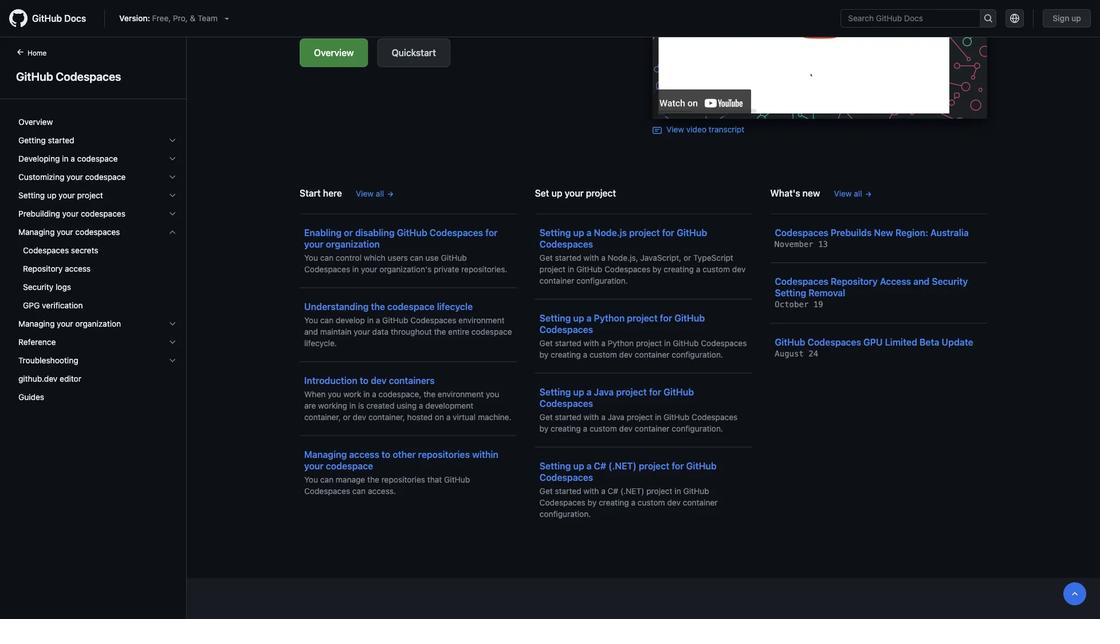 Task type: vqa. For each thing, say whether or not it's contained in the screenshot.
payments
no



Task type: locate. For each thing, give the bounding box(es) containing it.
to up work
[[360, 375, 369, 386]]

codespace,
[[379, 389, 422, 399]]

up inside dropdown button
[[47, 191, 56, 200]]

the inside managing access to other repositories within your codespace you can manage the repositories that github codespaces can access.
[[368, 475, 379, 484]]

with inside setting up a java project for github codespaces get started with a java project in github codespaces by creating a custom dev container configuration.
[[584, 412, 599, 422]]

0 horizontal spatial container,
[[304, 412, 341, 422]]

the up 'access.'
[[368, 475, 379, 484]]

with inside setting up a python project for github codespaces get started with a python project in github codespaces by creating a custom dev container configuration.
[[584, 338, 599, 348]]

0 horizontal spatial access
[[65, 264, 91, 273]]

customizing your codespace
[[18, 172, 126, 182]]

managing your organization button
[[14, 315, 182, 333]]

1 horizontal spatial access
[[349, 449, 380, 460]]

organization's
[[380, 264, 432, 274]]

view all link for start here
[[356, 187, 394, 200]]

1 vertical spatial access
[[349, 449, 380, 460]]

sc 9kayk9 0 image inside troubleshooting dropdown button
[[168, 356, 177, 365]]

sc 9kayk9 0 image inside setting up your project dropdown button
[[168, 191, 177, 200]]

started inside setting up a python project for github codespaces get started with a python project in github codespaces by creating a custom dev container configuration.
[[555, 338, 582, 348]]

manage
[[336, 475, 365, 484]]

start
[[300, 187, 321, 198]]

tooltip
[[1064, 582, 1087, 605]]

link image
[[653, 126, 662, 135]]

overview inside github codespaces element
[[18, 117, 53, 127]]

0 horizontal spatial view all link
[[356, 187, 394, 200]]

1 sc 9kayk9 0 image from the top
[[168, 173, 177, 182]]

team
[[198, 13, 218, 23]]

managing down prebuilding
[[18, 227, 55, 237]]

your
[[67, 172, 83, 182], [565, 187, 584, 198], [59, 191, 75, 200], [62, 209, 79, 218], [57, 227, 73, 237], [304, 238, 324, 249], [361, 264, 378, 274], [57, 319, 73, 328], [354, 327, 370, 336], [304, 460, 324, 471]]

node.js,
[[608, 253, 638, 262]]

2 with from the top
[[584, 338, 599, 348]]

0 horizontal spatial organization
[[75, 319, 121, 328]]

docs
[[64, 13, 86, 24]]

0 horizontal spatial repository
[[23, 264, 63, 273]]

1 vertical spatial codespaces
[[75, 227, 120, 237]]

environment inside understanding the codespace lifecycle you can develop in a github codespaces environment and maintain your data throughout the entire codespace lifecycle.
[[459, 315, 505, 325]]

repository access
[[23, 264, 91, 273]]

your inside understanding the codespace lifecycle you can develop in a github codespaces environment and maintain your data throughout the entire codespace lifecycle.
[[354, 327, 370, 336]]

security inside codespaces repository access and security setting removal october 19
[[932, 276, 969, 287]]

november 13 element
[[775, 239, 828, 249]]

2 container, from the left
[[369, 412, 405, 422]]

5 sc 9kayk9 0 image from the top
[[168, 228, 177, 237]]

view
[[667, 125, 685, 134], [356, 189, 374, 198], [834, 189, 852, 198]]

select language: current language is english image
[[1011, 14, 1020, 23]]

repositories
[[418, 449, 470, 460], [382, 475, 425, 484]]

august 24 element
[[775, 349, 819, 358]]

in
[[62, 154, 68, 163], [353, 264, 359, 274], [568, 264, 575, 274], [367, 315, 374, 325], [665, 338, 671, 348], [364, 389, 370, 399], [350, 401, 356, 410], [655, 412, 662, 422], [675, 486, 681, 496]]

started
[[48, 136, 74, 145], [555, 253, 582, 262], [555, 338, 582, 348], [555, 412, 582, 422], [555, 486, 582, 496]]

or up control
[[344, 227, 353, 238]]

4 get from the top
[[540, 486, 553, 496]]

1 view all link from the left
[[356, 187, 394, 200]]

the left entire
[[434, 327, 446, 336]]

understanding
[[304, 301, 369, 312]]

1 horizontal spatial to
[[382, 449, 391, 460]]

container inside setting up a python project for github codespaces get started with a python project in github codespaces by creating a custom dev container configuration.
[[635, 350, 670, 359]]

organization up control
[[326, 238, 380, 249]]

or down working
[[343, 412, 351, 422]]

for inside setting up a python project for github codespaces get started with a python project in github codespaces by creating a custom dev container configuration.
[[660, 312, 673, 323]]

1 horizontal spatial container,
[[369, 412, 405, 422]]

0 horizontal spatial c#
[[594, 460, 607, 471]]

1 vertical spatial environment
[[438, 389, 484, 399]]

with
[[584, 253, 599, 262], [584, 338, 599, 348], [584, 412, 599, 422], [584, 486, 599, 496]]

logs
[[56, 282, 71, 292]]

overview
[[314, 47, 354, 58], [18, 117, 53, 127]]

setting inside setting up a c# (.net) project for github codespaces get started with a c# (.net) project in github codespaces by creating a custom dev container configuration.
[[540, 460, 571, 471]]

sc 9kayk9 0 image inside managing your organization 'dropdown button'
[[168, 319, 177, 328]]

0 horizontal spatial overview
[[18, 117, 53, 127]]

1 horizontal spatial view all
[[834, 189, 863, 198]]

by inside setting up a python project for github codespaces get started with a python project in github codespaces by creating a custom dev container configuration.
[[540, 350, 549, 359]]

codespace up manage
[[326, 460, 373, 471]]

sc 9kayk9 0 image
[[168, 173, 177, 182], [168, 319, 177, 328], [168, 338, 177, 347], [168, 356, 177, 365]]

organization
[[326, 238, 380, 249], [75, 319, 121, 328]]

4 sc 9kayk9 0 image from the top
[[168, 356, 177, 365]]

all for disabling
[[376, 189, 384, 198]]

access up manage
[[349, 449, 380, 460]]

codespaces for prebuilding your codespaces
[[81, 209, 126, 218]]

0 horizontal spatial you
[[328, 389, 341, 399]]

managing up reference
[[18, 319, 55, 328]]

your inside "dropdown button"
[[67, 172, 83, 182]]

1 vertical spatial to
[[382, 449, 391, 460]]

0 horizontal spatial and
[[304, 327, 318, 336]]

view all right new on the right top of the page
[[834, 189, 863, 198]]

managing access to other repositories within your codespace you can manage the repositories that github codespaces can access.
[[304, 449, 499, 496]]

or
[[344, 227, 353, 238], [684, 253, 692, 262], [343, 412, 351, 422]]

view all link up prebuilds
[[834, 187, 873, 200]]

sc 9kayk9 0 image inside managing your codespaces dropdown button
[[168, 228, 177, 237]]

by inside setting up a java project for github codespaces get started with a java project in github codespaces by creating a custom dev container configuration.
[[540, 424, 549, 433]]

gpg verification link
[[14, 296, 182, 315]]

can left use
[[410, 253, 424, 262]]

codespaces inside codespaces repository access and security setting removal october 19
[[775, 276, 829, 287]]

setting inside dropdown button
[[18, 191, 45, 200]]

2 vertical spatial managing
[[304, 449, 347, 460]]

quickstart
[[392, 47, 436, 58]]

up for setting up a java project for github codespaces get started with a java project in github codespaces by creating a custom dev container configuration.
[[573, 386, 585, 397]]

codespaces inside managing access to other repositories within your codespace you can manage the repositories that github codespaces can access.
[[304, 486, 350, 496]]

0 vertical spatial python
[[594, 312, 625, 323]]

1 horizontal spatial overview
[[314, 47, 354, 58]]

0 vertical spatial overview link
[[300, 38, 368, 67]]

removal
[[809, 288, 846, 298]]

dev inside setting up a c# (.net) project for github codespaces get started with a c# (.net) project in github codespaces by creating a custom dev container configuration.
[[668, 498, 681, 507]]

you up machine.
[[486, 389, 500, 399]]

setting inside setting up a python project for github codespaces get started with a python project in github codespaces by creating a custom dev container configuration.
[[540, 312, 571, 323]]

codespaces secrets
[[23, 246, 98, 255]]

0 vertical spatial and
[[914, 276, 930, 287]]

environment up entire
[[459, 315, 505, 325]]

view right link icon
[[667, 125, 685, 134]]

access inside managing access to other repositories within your codespace you can manage the repositories that github codespaces can access.
[[349, 449, 380, 460]]

access down 'secrets'
[[65, 264, 91, 273]]

0 horizontal spatial security
[[23, 282, 53, 292]]

1 all from the left
[[376, 189, 384, 198]]

up for setting up your project
[[47, 191, 56, 200]]

or left typescript
[[684, 253, 692, 262]]

3 get from the top
[[540, 412, 553, 422]]

3 sc 9kayk9 0 image from the top
[[168, 191, 177, 200]]

security down australia
[[932, 276, 969, 287]]

2 all from the left
[[854, 189, 863, 198]]

up for set up your project
[[552, 187, 563, 198]]

2 view all link from the left
[[834, 187, 873, 200]]

and inside codespaces repository access and security setting removal october 19
[[914, 276, 930, 287]]

view video transcript link
[[653, 125, 745, 135]]

codespace inside developing in a codespace dropdown button
[[77, 154, 118, 163]]

for
[[486, 227, 498, 238], [663, 227, 675, 238], [660, 312, 673, 323], [649, 386, 662, 397], [672, 460, 684, 471]]

creating inside setting up a node.js project for github codespaces get started with a node.js, javascript, or typescript project in github codespaces by creating a custom dev container configuration.
[[664, 264, 694, 274]]

you for enabling or disabling github codespaces for your organization
[[304, 253, 318, 262]]

started inside setting up a node.js project for github codespaces get started with a node.js, javascript, or typescript project in github codespaces by creating a custom dev container configuration.
[[555, 253, 582, 262]]

1 with from the top
[[584, 253, 599, 262]]

github.dev editor
[[18, 374, 81, 384]]

2 you from the top
[[304, 315, 318, 325]]

1 vertical spatial repository
[[831, 276, 878, 287]]

0 horizontal spatial view all
[[356, 189, 384, 198]]

codespace inside customizing your codespace "dropdown button"
[[85, 172, 126, 182]]

1 vertical spatial or
[[684, 253, 692, 262]]

1 vertical spatial overview link
[[14, 113, 182, 131]]

1 horizontal spatial overview link
[[300, 38, 368, 67]]

repository
[[23, 264, 63, 273], [831, 276, 878, 287]]

repository up removal
[[831, 276, 878, 287]]

you
[[328, 389, 341, 399], [486, 389, 500, 399]]

github inside managing access to other repositories within your codespace you can manage the repositories that github codespaces can access.
[[444, 475, 470, 484]]

&
[[190, 13, 196, 23]]

1 horizontal spatial repository
[[831, 276, 878, 287]]

3 with from the top
[[584, 412, 599, 422]]

by inside setting up a c# (.net) project for github codespaces get started with a c# (.net) project in github codespaces by creating a custom dev container configuration.
[[588, 498, 597, 507]]

reference button
[[14, 333, 182, 351]]

1 vertical spatial overview
[[18, 117, 53, 127]]

transcript
[[709, 125, 745, 134]]

sc 9kayk9 0 image
[[168, 136, 177, 145], [168, 154, 177, 163], [168, 191, 177, 200], [168, 209, 177, 218], [168, 228, 177, 237]]

start here
[[300, 187, 342, 198]]

view all link up disabling
[[356, 187, 394, 200]]

codespaces for managing your codespaces
[[75, 227, 120, 237]]

java
[[594, 386, 614, 397], [608, 412, 625, 422]]

started inside dropdown button
[[48, 136, 74, 145]]

for inside setting up a java project for github codespaces get started with a java project in github codespaces by creating a custom dev container configuration.
[[649, 386, 662, 397]]

within
[[472, 449, 499, 460]]

in inside setting up a java project for github codespaces get started with a java project in github codespaces by creating a custom dev container configuration.
[[655, 412, 662, 422]]

to left other
[[382, 449, 391, 460]]

managing inside dropdown button
[[18, 227, 55, 237]]

managing for codespaces
[[18, 227, 55, 237]]

up inside setting up a java project for github codespaces get started with a java project in github codespaces by creating a custom dev container configuration.
[[573, 386, 585, 397]]

0 vertical spatial environment
[[459, 315, 505, 325]]

0 vertical spatial overview
[[314, 47, 354, 58]]

up inside setting up a c# (.net) project for github codespaces get started with a c# (.net) project in github codespaces by creating a custom dev container configuration.
[[573, 460, 585, 471]]

sign
[[1053, 13, 1070, 23]]

codespaces down prebuilding your codespaces dropdown button
[[75, 227, 120, 237]]

codespace down developing in a codespace dropdown button at the left
[[85, 172, 126, 182]]

c#
[[594, 460, 607, 471], [608, 486, 619, 496]]

for for setting up a node.js project for github codespaces
[[663, 227, 675, 238]]

github.dev editor link
[[14, 370, 182, 388]]

environment inside introduction to dev containers when you work in a codespace, the environment you are working in is created using a development container, or dev container, hosted on a virtual machine.
[[438, 389, 484, 399]]

1 horizontal spatial c#
[[608, 486, 619, 496]]

organization down gpg verification link
[[75, 319, 121, 328]]

scroll to top image
[[1071, 589, 1080, 599]]

setting inside setting up a node.js project for github codespaces get started with a node.js, javascript, or typescript project in github codespaces by creating a custom dev container configuration.
[[540, 227, 571, 238]]

can left manage
[[320, 475, 334, 484]]

you left manage
[[304, 475, 318, 484]]

environment
[[459, 315, 505, 325], [438, 389, 484, 399]]

get
[[540, 253, 553, 262], [540, 338, 553, 348], [540, 412, 553, 422], [540, 486, 553, 496]]

container, down working
[[304, 412, 341, 422]]

0 vertical spatial organization
[[326, 238, 380, 249]]

sc 9kayk9 0 image inside developing in a codespace dropdown button
[[168, 154, 177, 163]]

1 vertical spatial organization
[[75, 319, 121, 328]]

1 vertical spatial repositories
[[382, 475, 425, 484]]

version:
[[119, 13, 150, 23]]

1 horizontal spatial all
[[854, 189, 863, 198]]

up for setting up a python project for github codespaces get started with a python project in github codespaces by creating a custom dev container configuration.
[[573, 312, 585, 323]]

and up lifecycle.
[[304, 327, 318, 336]]

and
[[914, 276, 930, 287], [304, 327, 318, 336]]

0 horizontal spatial view
[[356, 189, 374, 198]]

sc 9kayk9 0 image for managing your organization
[[168, 319, 177, 328]]

you inside enabling or disabling github codespaces for your organization you can control which users can use github codespaces in your organization's private repositories.
[[304, 253, 318, 262]]

1 horizontal spatial and
[[914, 276, 930, 287]]

security logs
[[23, 282, 71, 292]]

for inside setting up a node.js project for github codespaces get started with a node.js, javascript, or typescript project in github codespaces by creating a custom dev container configuration.
[[663, 227, 675, 238]]

0 vertical spatial codespaces
[[81, 209, 126, 218]]

1 horizontal spatial organization
[[326, 238, 380, 249]]

with for python
[[584, 338, 599, 348]]

1 horizontal spatial security
[[932, 276, 969, 287]]

control
[[336, 253, 362, 262]]

repository up security logs
[[23, 264, 63, 273]]

0 vertical spatial access
[[65, 264, 91, 273]]

organization inside 'dropdown button'
[[75, 319, 121, 328]]

you down "enabling"
[[304, 253, 318, 262]]

to inside managing access to other repositories within your codespace you can manage the repositories that github codespaces can access.
[[382, 449, 391, 460]]

you inside managing access to other repositories within your codespace you can manage the repositories that github codespaces can access.
[[304, 475, 318, 484]]

1 horizontal spatial view all link
[[834, 187, 873, 200]]

2 vertical spatial or
[[343, 412, 351, 422]]

managing your codespaces element
[[9, 223, 186, 315], [9, 241, 186, 315]]

2 sc 9kayk9 0 image from the top
[[168, 154, 177, 163]]

1 vertical spatial you
[[304, 315, 318, 325]]

0 vertical spatial to
[[360, 375, 369, 386]]

container, down created
[[369, 412, 405, 422]]

repositories up 'access.'
[[382, 475, 425, 484]]

started for setting up a python project for github codespaces
[[555, 338, 582, 348]]

up
[[1072, 13, 1082, 23], [552, 187, 563, 198], [47, 191, 56, 200], [573, 227, 585, 238], [573, 312, 585, 323], [573, 386, 585, 397], [573, 460, 585, 471]]

2 vertical spatial you
[[304, 475, 318, 484]]

editor
[[60, 374, 81, 384]]

developing in a codespace button
[[14, 150, 182, 168]]

1 sc 9kayk9 0 image from the top
[[168, 136, 177, 145]]

(.net)
[[609, 460, 637, 471], [621, 486, 645, 496]]

managing for to
[[304, 449, 347, 460]]

view all right here
[[356, 189, 384, 198]]

managing up manage
[[304, 449, 347, 460]]

you for managing access to other repositories within your codespace
[[304, 475, 318, 484]]

0 horizontal spatial to
[[360, 375, 369, 386]]

all
[[376, 189, 384, 198], [854, 189, 863, 198]]

managing for organization
[[18, 319, 55, 328]]

in inside dropdown button
[[62, 154, 68, 163]]

the
[[371, 301, 385, 312], [434, 327, 446, 336], [424, 389, 436, 399], [368, 475, 379, 484]]

for inside setting up a c# (.net) project for github codespaces get started with a c# (.net) project in github codespaces by creating a custom dev container configuration.
[[672, 460, 684, 471]]

prebuilding your codespaces
[[18, 209, 126, 218]]

2 get from the top
[[540, 338, 553, 348]]

0 vertical spatial you
[[304, 253, 318, 262]]

codespaces down setting up your project dropdown button
[[81, 209, 126, 218]]

users
[[388, 253, 408, 262]]

0 horizontal spatial all
[[376, 189, 384, 198]]

can up maintain
[[320, 315, 334, 325]]

repositories up that
[[418, 449, 470, 460]]

here
[[323, 187, 342, 198]]

all up disabling
[[376, 189, 384, 198]]

august
[[775, 349, 804, 358]]

triangle down image
[[222, 14, 231, 23]]

managing your codespaces element containing codespaces secrets
[[9, 241, 186, 315]]

environment up development at bottom left
[[438, 389, 484, 399]]

2 view all from the left
[[834, 189, 863, 198]]

containers
[[389, 375, 435, 386]]

project
[[586, 187, 616, 198], [77, 191, 103, 200], [630, 227, 660, 238], [540, 264, 566, 274], [627, 312, 658, 323], [636, 338, 662, 348], [616, 386, 647, 397], [627, 412, 653, 422], [639, 460, 670, 471], [647, 486, 673, 496]]

1 view all from the left
[[356, 189, 384, 198]]

custom inside setting up a node.js project for github codespaces get started with a node.js, javascript, or typescript project in github codespaces by creating a custom dev container configuration.
[[703, 264, 730, 274]]

sc 9kayk9 0 image inside getting started dropdown button
[[168, 136, 177, 145]]

custom
[[703, 264, 730, 274], [590, 350, 617, 359], [590, 424, 617, 433], [638, 498, 665, 507]]

creating
[[664, 264, 694, 274], [551, 350, 581, 359], [551, 424, 581, 433], [599, 498, 629, 507]]

1 get from the top
[[540, 253, 553, 262]]

you up working
[[328, 389, 341, 399]]

managing inside managing access to other repositories within your codespace you can manage the repositories that github codespaces can access.
[[304, 449, 347, 460]]

up inside setting up a node.js project for github codespaces get started with a node.js, javascript, or typescript project in github codespaces by creating a custom dev container configuration.
[[573, 227, 585, 238]]

up for setting up a c# (.net) project for github codespaces get started with a c# (.net) project in github codespaces by creating a custom dev container configuration.
[[573, 460, 585, 471]]

in inside enabling or disabling github codespaces for your organization you can control which users can use github codespaces in your organization's private repositories.
[[353, 264, 359, 274]]

throughout
[[391, 327, 432, 336]]

codespaces
[[56, 69, 121, 83], [430, 227, 483, 238], [775, 227, 829, 238], [540, 238, 594, 249], [23, 246, 69, 255], [304, 264, 350, 274], [605, 264, 651, 274], [775, 276, 829, 287], [411, 315, 457, 325], [540, 324, 594, 335], [808, 337, 862, 347], [701, 338, 747, 348], [540, 398, 594, 409], [692, 412, 738, 422], [540, 472, 594, 483], [304, 486, 350, 496], [540, 498, 586, 507]]

managing
[[18, 227, 55, 237], [18, 319, 55, 328], [304, 449, 347, 460]]

view right here
[[356, 189, 374, 198]]

custom inside setting up a c# (.net) project for github codespaces get started with a c# (.net) project in github codespaces by creating a custom dev container configuration.
[[638, 498, 665, 507]]

security logs link
[[14, 278, 182, 296]]

github codespaces element
[[0, 46, 187, 618]]

codespace down getting started dropdown button
[[77, 154, 118, 163]]

2 managing your codespaces element from the top
[[9, 241, 186, 315]]

creating inside setting up a java project for github codespaces get started with a java project in github codespaces by creating a custom dev container configuration.
[[551, 424, 581, 433]]

3 you from the top
[[304, 475, 318, 484]]

access
[[65, 264, 91, 273], [349, 449, 380, 460]]

2 sc 9kayk9 0 image from the top
[[168, 319, 177, 328]]

repositories.
[[462, 264, 508, 274]]

getting started button
[[14, 131, 182, 150]]

up inside setting up a python project for github codespaces get started with a python project in github codespaces by creating a custom dev container configuration.
[[573, 312, 585, 323]]

4 sc 9kayk9 0 image from the top
[[168, 209, 177, 218]]

0 vertical spatial repository
[[23, 264, 63, 273]]

you up lifecycle.
[[304, 315, 318, 325]]

security up "gpg"
[[23, 282, 53, 292]]

3 sc 9kayk9 0 image from the top
[[168, 338, 177, 347]]

hosted
[[407, 412, 433, 422]]

get for setting up a python project for github codespaces
[[540, 338, 553, 348]]

and right access
[[914, 276, 930, 287]]

access for managing
[[349, 449, 380, 460]]

what's new
[[771, 187, 821, 198]]

0 vertical spatial or
[[344, 227, 353, 238]]

by
[[653, 264, 662, 274], [540, 350, 549, 359], [540, 424, 549, 433], [588, 498, 597, 507]]

1 you from the top
[[304, 253, 318, 262]]

prebuilding your codespaces button
[[14, 205, 182, 223]]

get inside setting up a python project for github codespaces get started with a python project in github codespaces by creating a custom dev container configuration.
[[540, 338, 553, 348]]

0 vertical spatial managing
[[18, 227, 55, 237]]

started inside setting up a java project for github codespaces get started with a java project in github codespaces by creating a custom dev container configuration.
[[555, 412, 582, 422]]

view right new on the right top of the page
[[834, 189, 852, 198]]

environment for lifecycle
[[459, 315, 505, 325]]

private
[[434, 264, 459, 274]]

1 vertical spatial managing
[[18, 319, 55, 328]]

with inside setting up a node.js project for github codespaces get started with a node.js, javascript, or typescript project in github codespaces by creating a custom dev container configuration.
[[584, 253, 599, 262]]

0 vertical spatial repositories
[[418, 449, 470, 460]]

None search field
[[841, 9, 997, 28]]

1 horizontal spatial you
[[486, 389, 500, 399]]

other
[[393, 449, 416, 460]]

get inside setting up a node.js project for github codespaces get started with a node.js, javascript, or typescript project in github codespaces by creating a custom dev container configuration.
[[540, 253, 553, 262]]

1 vertical spatial and
[[304, 327, 318, 336]]

4 with from the top
[[584, 486, 599, 496]]

1 managing your codespaces element from the top
[[9, 223, 186, 315]]

sc 9kayk9 0 image inside prebuilding your codespaces dropdown button
[[168, 209, 177, 218]]

configuration.
[[577, 276, 628, 285], [672, 350, 723, 359], [672, 424, 723, 433], [540, 509, 591, 519]]

2 horizontal spatial view
[[834, 189, 852, 198]]

the down containers
[[424, 389, 436, 399]]

all up prebuilds
[[854, 189, 863, 198]]



Task type: describe. For each thing, give the bounding box(es) containing it.
development
[[426, 401, 474, 410]]

managing your codespaces element containing managing your codespaces
[[9, 223, 186, 315]]

container inside setting up a node.js project for github codespaces get started with a node.js, javascript, or typescript project in github codespaces by creating a custom dev container configuration.
[[540, 276, 575, 285]]

secrets
[[71, 246, 98, 255]]

set up your project
[[535, 187, 616, 198]]

when
[[304, 389, 326, 399]]

get for setting up a java project for github codespaces
[[540, 412, 553, 422]]

sc 9kayk9 0 image for prebuilding your codespaces
[[168, 209, 177, 218]]

sc 9kayk9 0 image for getting started
[[168, 136, 177, 145]]

troubleshooting
[[18, 356, 78, 365]]

home link
[[11, 48, 65, 59]]

sign up link
[[1043, 9, 1092, 28]]

is
[[358, 401, 364, 410]]

october
[[775, 300, 809, 309]]

started for setting up a java project for github codespaces
[[555, 412, 582, 422]]

setting up your project button
[[14, 186, 182, 205]]

working
[[318, 401, 347, 410]]

pro,
[[173, 13, 188, 23]]

for for setting up a java project for github codespaces
[[649, 386, 662, 397]]

github codespaces gpu limited beta update august 24
[[775, 337, 974, 358]]

a inside dropdown button
[[71, 154, 75, 163]]

1 horizontal spatial view
[[667, 125, 685, 134]]

codespaces inside understanding the codespace lifecycle you can develop in a github codespaces environment and maintain your data throughout the entire codespace lifecycle.
[[411, 315, 457, 325]]

view for enabling or disabling github codespaces for your organization
[[356, 189, 374, 198]]

Search GitHub Docs search field
[[842, 10, 981, 27]]

access for repository
[[65, 264, 91, 273]]

maintain
[[320, 327, 352, 336]]

with inside setting up a c# (.net) project for github codespaces get started with a c# (.net) project in github codespaces by creating a custom dev container configuration.
[[584, 486, 599, 496]]

codespace up throughout
[[388, 301, 435, 312]]

or inside introduction to dev containers when you work in a codespace, the environment you are working in is created using a development container, or dev container, hosted on a virtual machine.
[[343, 412, 351, 422]]

introduction to dev containers when you work in a codespace, the environment you are working in is created using a development container, or dev container, hosted on a virtual machine.
[[304, 375, 512, 422]]

in inside setting up a node.js project for github codespaces get started with a node.js, javascript, or typescript project in github codespaces by creating a custom dev container configuration.
[[568, 264, 575, 274]]

sc 9kayk9 0 image for developing in a codespace
[[168, 154, 177, 163]]

view video transcript
[[667, 125, 745, 134]]

verification
[[42, 301, 83, 310]]

setting for python
[[540, 312, 571, 323]]

1 vertical spatial c#
[[608, 486, 619, 496]]

developing in a codespace
[[18, 154, 118, 163]]

to inside introduction to dev containers when you work in a codespace, the environment you are working in is created using a development container, or dev container, hosted on a virtual machine.
[[360, 375, 369, 386]]

1 vertical spatial (.net)
[[621, 486, 645, 496]]

understanding the codespace lifecycle you can develop in a github codespaces environment and maintain your data throughout the entire codespace lifecycle.
[[304, 301, 512, 348]]

github inside understanding the codespace lifecycle you can develop in a github codespaces environment and maintain your data throughout the entire codespace lifecycle.
[[382, 315, 408, 325]]

codespaces prebuilds new region: australia november 13
[[775, 227, 969, 249]]

codespaces inside codespaces prebuilds new region: australia november 13
[[775, 227, 829, 238]]

you inside understanding the codespace lifecycle you can develop in a github codespaces environment and maintain your data throughout the entire codespace lifecycle.
[[304, 315, 318, 325]]

0 horizontal spatial overview link
[[14, 113, 182, 131]]

0 vertical spatial java
[[594, 386, 614, 397]]

customizing
[[18, 172, 64, 182]]

data
[[372, 327, 389, 336]]

up for sign up
[[1072, 13, 1082, 23]]

sc 9kayk9 0 image for managing your codespaces
[[168, 228, 177, 237]]

typescript
[[694, 253, 734, 262]]

19
[[814, 300, 824, 309]]

project inside dropdown button
[[77, 191, 103, 200]]

dev inside setting up a python project for github codespaces get started with a python project in github codespaces by creating a custom dev container configuration.
[[619, 350, 633, 359]]

enabling or disabling github codespaces for your organization you can control which users can use github codespaces in your organization's private repositories.
[[304, 227, 508, 274]]

1 container, from the left
[[304, 412, 341, 422]]

customizing your codespace button
[[14, 168, 182, 186]]

your inside 'dropdown button'
[[57, 319, 73, 328]]

setting for java
[[540, 386, 571, 397]]

october 19 element
[[775, 300, 824, 309]]

github codespaces
[[16, 69, 121, 83]]

created
[[366, 401, 395, 410]]

or inside enabling or disabling github codespaces for your organization you can control which users can use github codespaces in your organization's private repositories.
[[344, 227, 353, 238]]

custom inside setting up a python project for github codespaces get started with a python project in github codespaces by creating a custom dev container configuration.
[[590, 350, 617, 359]]

setting for c#
[[540, 460, 571, 471]]

0 vertical spatial (.net)
[[609, 460, 637, 471]]

1 you from the left
[[328, 389, 341, 399]]

organization inside enabling or disabling github codespaces for your organization you can control which users can use github codespaces in your organization's private repositories.
[[326, 238, 380, 249]]

gpg
[[23, 301, 40, 310]]

lifecycle.
[[304, 338, 337, 348]]

prebuilds
[[831, 227, 872, 238]]

setting up your project
[[18, 191, 103, 200]]

github inside github codespaces gpu limited beta update august 24
[[775, 337, 806, 347]]

gpg verification
[[23, 301, 83, 310]]

repository inside repository access link
[[23, 264, 63, 273]]

view all for start here
[[356, 189, 384, 198]]

get inside setting up a c# (.net) project for github codespaces get started with a c# (.net) project in github codespaces by creating a custom dev container configuration.
[[540, 486, 553, 496]]

custom inside setting up a java project for github codespaces get started with a java project in github codespaces by creating a custom dev container configuration.
[[590, 424, 617, 433]]

codespaces secrets link
[[14, 241, 182, 260]]

for for setting up a python project for github codespaces
[[660, 312, 673, 323]]

creating inside setting up a c# (.net) project for github codespaces get started with a c# (.net) project in github codespaces by creating a custom dev container configuration.
[[599, 498, 629, 507]]

24
[[809, 349, 819, 358]]

sc 9kayk9 0 image for setting up your project
[[168, 191, 177, 200]]

using
[[397, 401, 417, 410]]

develop
[[336, 315, 365, 325]]

repository access link
[[14, 260, 182, 278]]

sc 9kayk9 0 image for troubleshooting
[[168, 356, 177, 365]]

lifecycle
[[437, 301, 473, 312]]

sc 9kayk9 0 image for customizing your codespace
[[168, 173, 177, 182]]

configuration. inside setting up a c# (.net) project for github codespaces get started with a c# (.net) project in github codespaces by creating a custom dev container configuration.
[[540, 509, 591, 519]]

codespaces repository access and security setting removal october 19
[[775, 276, 969, 309]]

your inside managing access to other repositories within your codespace you can manage the repositories that github codespaces can access.
[[304, 460, 324, 471]]

node.js
[[594, 227, 627, 238]]

setting for node.js
[[540, 227, 571, 238]]

or inside setting up a node.js project for github codespaces get started with a node.js, javascript, or typescript project in github codespaces by creating a custom dev container configuration.
[[684, 253, 692, 262]]

started inside setting up a c# (.net) project for github codespaces get started with a c# (.net) project in github codespaces by creating a custom dev container configuration.
[[555, 486, 582, 496]]

can left control
[[320, 253, 334, 262]]

and inside understanding the codespace lifecycle you can develop in a github codespaces environment and maintain your data throughout the entire codespace lifecycle.
[[304, 327, 318, 336]]

search image
[[984, 14, 993, 23]]

sc 9kayk9 0 image for reference
[[168, 338, 177, 347]]

use
[[426, 253, 439, 262]]

in inside understanding the codespace lifecycle you can develop in a github codespaces environment and maintain your data throughout the entire codespace lifecycle.
[[367, 315, 374, 325]]

developing
[[18, 154, 60, 163]]

view all for what's new
[[834, 189, 863, 198]]

with for java
[[584, 412, 599, 422]]

work
[[344, 389, 361, 399]]

in inside setting up a c# (.net) project for github codespaces get started with a c# (.net) project in github codespaces by creating a custom dev container configuration.
[[675, 486, 681, 496]]

beta
[[920, 337, 940, 347]]

github docs
[[32, 13, 86, 24]]

configuration. inside setting up a node.js project for github codespaces get started with a node.js, javascript, or typescript project in github codespaces by creating a custom dev container configuration.
[[577, 276, 628, 285]]

access.
[[368, 486, 396, 496]]

all for new
[[854, 189, 863, 198]]

0 vertical spatial c#
[[594, 460, 607, 471]]

the inside introduction to dev containers when you work in a codespace, the environment you are working in is created using a development container, or dev container, hosted on a virtual machine.
[[424, 389, 436, 399]]

codespace inside managing access to other repositories within your codespace you can manage the repositories that github codespaces can access.
[[326, 460, 373, 471]]

for for enabling or disabling github codespaces for your organization
[[486, 227, 498, 238]]

container inside setting up a java project for github codespaces get started with a java project in github codespaces by creating a custom dev container configuration.
[[635, 424, 670, 433]]

dev inside setting up a java project for github codespaces get started with a java project in github codespaces by creating a custom dev container configuration.
[[619, 424, 633, 433]]

container inside setting up a c# (.net) project for github codespaces get started with a c# (.net) project in github codespaces by creating a custom dev container configuration.
[[683, 498, 718, 507]]

managing your codespaces button
[[14, 223, 182, 241]]

guides
[[18, 392, 44, 402]]

2 you from the left
[[486, 389, 500, 399]]

can inside understanding the codespace lifecycle you can develop in a github codespaces environment and maintain your data throughout the entire codespace lifecycle.
[[320, 315, 334, 325]]

creating inside setting up a python project for github codespaces get started with a python project in github codespaces by creating a custom dev container configuration.
[[551, 350, 581, 359]]

view all link for what's new
[[834, 187, 873, 200]]

access
[[880, 276, 912, 287]]

introduction
[[304, 375, 358, 386]]

the up data
[[371, 301, 385, 312]]

video
[[687, 125, 707, 134]]

a inside understanding the codespace lifecycle you can develop in a github codespaces environment and maintain your data throughout the entire codespace lifecycle.
[[376, 315, 380, 325]]

by inside setting up a node.js project for github codespaces get started with a node.js, javascript, or typescript project in github codespaces by creating a custom dev container configuration.
[[653, 264, 662, 274]]

with for node.js
[[584, 253, 599, 262]]

environment for containers
[[438, 389, 484, 399]]

github.dev
[[18, 374, 58, 384]]

get for setting up a node.js project for github codespaces
[[540, 253, 553, 262]]

in inside setting up a python project for github codespaces get started with a python project in github codespaces by creating a custom dev container configuration.
[[665, 338, 671, 348]]

codespace right entire
[[472, 327, 512, 336]]

home
[[28, 49, 47, 57]]

setting up a python project for github codespaces get started with a python project in github codespaces by creating a custom dev container configuration.
[[540, 312, 747, 359]]

disabling
[[355, 227, 395, 238]]

new
[[803, 187, 821, 198]]

configuration. inside setting up a java project for github codespaces get started with a java project in github codespaces by creating a custom dev container configuration.
[[672, 424, 723, 433]]

setting up a c# (.net) project for github codespaces get started with a c# (.net) project in github codespaces by creating a custom dev container configuration.
[[540, 460, 718, 519]]

1 vertical spatial python
[[608, 338, 634, 348]]

configuration. inside setting up a python project for github codespaces get started with a python project in github codespaces by creating a custom dev container configuration.
[[672, 350, 723, 359]]

troubleshooting button
[[14, 351, 182, 370]]

codespaces inside github codespaces gpu limited beta update august 24
[[808, 337, 862, 347]]

dev inside setting up a node.js project for github codespaces get started with a node.js, javascript, or typescript project in github codespaces by creating a custom dev container configuration.
[[733, 264, 746, 274]]

view for codespaces prebuilds new region: australia
[[834, 189, 852, 198]]

region:
[[896, 227, 929, 238]]

repository inside codespaces repository access and security setting removal october 19
[[831, 276, 878, 287]]

enabling
[[304, 227, 342, 238]]

prebuilding
[[18, 209, 60, 218]]

up for setting up a node.js project for github codespaces get started with a node.js, javascript, or typescript project in github codespaces by creating a custom dev container configuration.
[[573, 227, 585, 238]]

guides link
[[14, 388, 182, 406]]

update
[[942, 337, 974, 347]]

setting up a java project for github codespaces get started with a java project in github codespaces by creating a custom dev container configuration.
[[540, 386, 738, 433]]

virtual
[[453, 412, 476, 422]]

machine.
[[478, 412, 512, 422]]

version: free, pro, & team
[[119, 13, 218, 23]]

1 vertical spatial java
[[608, 412, 625, 422]]

setting for project
[[18, 191, 45, 200]]

entire
[[448, 327, 470, 336]]

november
[[775, 239, 814, 249]]

setting inside codespaces repository access and security setting removal october 19
[[775, 288, 807, 298]]

can down manage
[[353, 486, 366, 496]]

getting
[[18, 136, 46, 145]]

security inside managing your codespaces element
[[23, 282, 53, 292]]

quickstart link
[[378, 38, 451, 67]]

started for setting up a node.js project for github codespaces
[[555, 253, 582, 262]]



